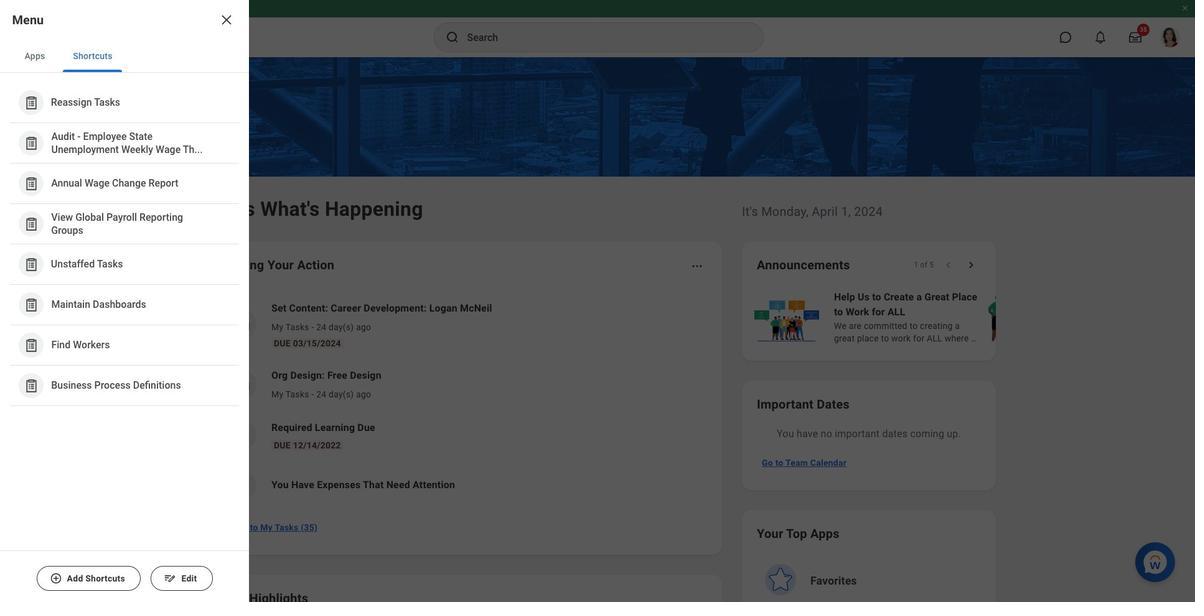 Task type: vqa. For each thing, say whether or not it's contained in the screenshot.
banner
yes



Task type: locate. For each thing, give the bounding box(es) containing it.
chevron left small image
[[942, 259, 955, 271]]

5 clipboard image from the top
[[23, 338, 39, 353]]

banner
[[0, 0, 1195, 57]]

3 clipboard image from the top
[[23, 378, 39, 394]]

chevron right small image
[[965, 259, 977, 271]]

plus circle image
[[50, 573, 62, 585]]

list
[[0, 73, 249, 416], [752, 289, 1195, 346], [214, 291, 707, 510]]

dashboard expenses image
[[232, 476, 251, 495]]

1 vertical spatial clipboard image
[[23, 297, 39, 313]]

inbox image
[[232, 375, 251, 394]]

3 clipboard image from the top
[[23, 216, 39, 232]]

inbox image
[[232, 316, 251, 334]]

status
[[913, 260, 934, 270]]

4 clipboard image from the top
[[23, 257, 39, 272]]

2 vertical spatial clipboard image
[[23, 378, 39, 394]]

clipboard image
[[23, 95, 39, 110], [23, 297, 39, 313], [23, 378, 39, 394]]

notifications large image
[[1094, 31, 1107, 44]]

0 vertical spatial clipboard image
[[23, 95, 39, 110]]

inbox large image
[[1129, 31, 1141, 44]]

close environment banner image
[[1181, 4, 1189, 12]]

2 clipboard image from the top
[[23, 176, 39, 191]]

clipboard image
[[23, 135, 39, 151], [23, 176, 39, 191], [23, 216, 39, 232], [23, 257, 39, 272], [23, 338, 39, 353]]

tab list
[[0, 40, 249, 73]]

profile logan mcneil element
[[1153, 24, 1188, 51]]

search image
[[445, 30, 460, 45]]

1 clipboard image from the top
[[23, 95, 39, 110]]

main content
[[0, 57, 1195, 602]]



Task type: describe. For each thing, give the bounding box(es) containing it.
x image
[[219, 12, 234, 27]]

2 clipboard image from the top
[[23, 297, 39, 313]]

1 clipboard image from the top
[[23, 135, 39, 151]]

book open image
[[232, 426, 251, 445]]

global navigation dialog
[[0, 0, 249, 602]]

text edit image
[[164, 573, 176, 585]]



